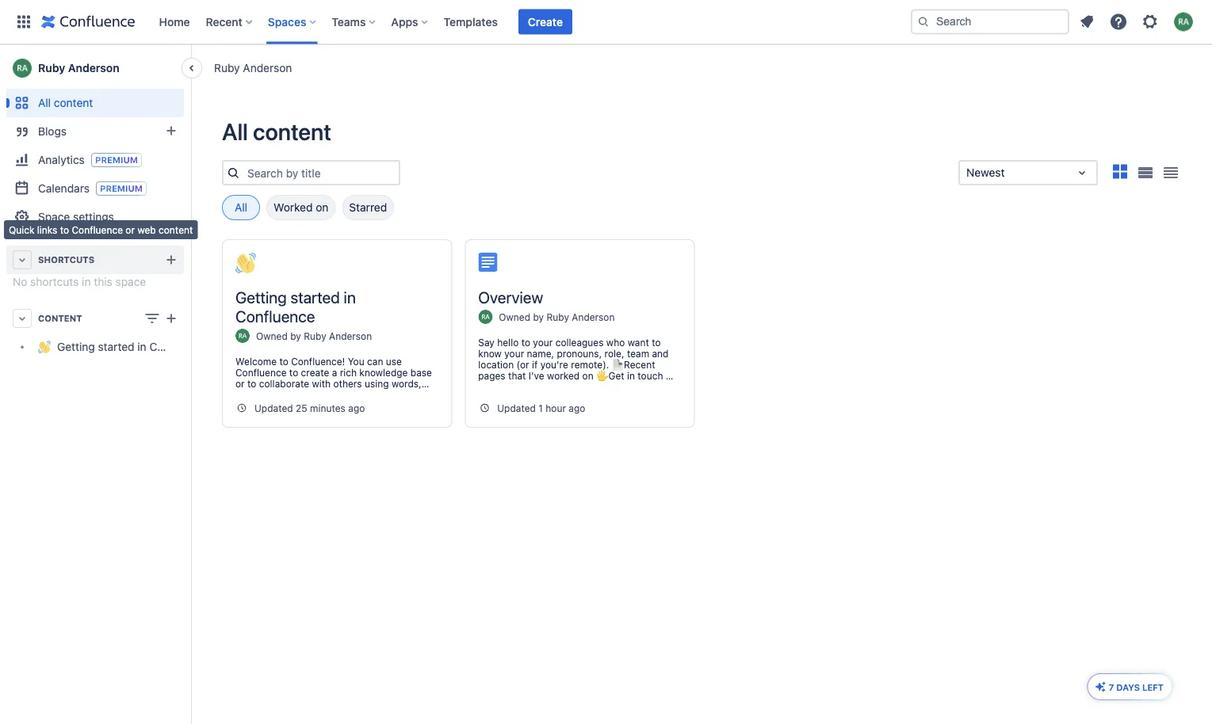Task type: vqa. For each thing, say whether or not it's contained in the screenshot.
Updated for Overview
yes



Task type: describe. For each thing, give the bounding box(es) containing it.
this inside space element
[[94, 276, 112, 289]]

create link
[[519, 9, 573, 35]]

hour
[[546, 403, 566, 414]]

ruby inside space element
[[38, 61, 65, 75]]

global element
[[10, 0, 908, 44]]

space settings link
[[6, 203, 184, 232]]

analytics
[[38, 153, 85, 166]]

create
[[528, 15, 563, 28]]

0 vertical spatial this
[[110, 97, 126, 109]]

premium icon image
[[1095, 681, 1108, 694]]

on
[[316, 201, 329, 214]]

settings icon image
[[1141, 12, 1160, 31]]

compact list image
[[1162, 163, 1181, 182]]

25
[[296, 403, 307, 414]]

started inside getting started in confluence link
[[98, 341, 135, 354]]

Search by title field
[[243, 162, 399, 184]]

recent
[[206, 15, 243, 28]]

add shortcut image
[[162, 251, 181, 270]]

days
[[1117, 683, 1140, 693]]

profile picture image for getting started in confluence
[[236, 329, 250, 343]]

spaces
[[268, 15, 306, 28]]

cards image
[[1111, 162, 1130, 181]]

create a blog image
[[162, 121, 181, 140]]

all content inside space element
[[38, 96, 93, 109]]

search image
[[918, 15, 930, 28]]

getting inside space element
[[57, 341, 95, 354]]

0 vertical spatial space
[[129, 97, 156, 109]]

templates link
[[439, 9, 503, 35]]

blogs
[[72, 97, 97, 109]]

1
[[539, 403, 543, 414]]

ago for overview
[[569, 403, 586, 414]]

ago for getting started in confluence
[[348, 403, 365, 414]]

all inside button
[[235, 201, 247, 214]]

notification icon image
[[1078, 12, 1097, 31]]

all
[[59, 97, 69, 109]]

updated for overview
[[497, 403, 536, 414]]

newest
[[967, 166, 1005, 179]]

recent button
[[201, 9, 258, 35]]

change view image
[[143, 309, 162, 328]]

space element
[[0, 44, 208, 725]]

7 days left
[[1109, 683, 1164, 693]]

1 horizontal spatial all content
[[222, 118, 331, 145]]

confluence inside getting started in confluence
[[236, 307, 315, 326]]

content
[[38, 314, 82, 324]]

anderson inside ruby anderson link
[[68, 61, 120, 75]]

appswitcher icon image
[[14, 12, 33, 31]]

content inside space element
[[54, 96, 93, 109]]

by for getting started in confluence
[[290, 331, 301, 342]]

shortcuts
[[38, 255, 94, 265]]

ruby anderson link inside space element
[[6, 52, 184, 84]]

shortcuts button
[[6, 246, 184, 274]]

Search field
[[911, 9, 1070, 35]]

space settings
[[38, 211, 114, 224]]

getting started in confluence link
[[6, 333, 208, 362]]

started inside getting started in confluence
[[291, 288, 340, 307]]

no shortcuts in this space
[[13, 276, 146, 289]]

overview
[[478, 288, 544, 307]]

open image
[[1073, 163, 1092, 182]]

1 horizontal spatial content
[[253, 118, 331, 145]]

apps button
[[387, 9, 434, 35]]

7 days left button
[[1089, 675, 1172, 700]]

settings
[[73, 211, 114, 224]]

home
[[159, 15, 190, 28]]

worked
[[274, 201, 313, 214]]

starred
[[349, 201, 387, 214]]



Task type: locate. For each thing, give the bounding box(es) containing it.
ruby anderson up blogs
[[38, 61, 120, 75]]

page image
[[478, 253, 497, 272]]

left
[[1143, 683, 1164, 693]]

in inside getting started in confluence
[[344, 288, 356, 307]]

confluence image
[[41, 12, 135, 31], [41, 12, 135, 31]]

getting started in confluence
[[236, 288, 356, 326], [57, 341, 208, 354]]

premium image
[[91, 153, 142, 167], [96, 182, 147, 196]]

this right blogs
[[110, 97, 126, 109]]

all button
[[222, 195, 260, 220]]

owned down :wave: image
[[256, 331, 288, 342]]

all left worked
[[235, 201, 247, 214]]

content
[[54, 96, 93, 109], [253, 118, 331, 145]]

getting started in confluence inside space element
[[57, 341, 208, 354]]

analytics link
[[6, 146, 184, 174]]

owned for overview
[[499, 312, 531, 323]]

updated 25 minutes ago
[[255, 403, 365, 414]]

owned down overview
[[499, 312, 531, 323]]

1 horizontal spatial owned by ruby anderson
[[499, 312, 615, 323]]

confluence down create a page icon
[[149, 341, 208, 354]]

1 horizontal spatial updated
[[497, 403, 536, 414]]

0 vertical spatial owned by ruby anderson
[[499, 312, 615, 323]]

1 horizontal spatial owned
[[499, 312, 531, 323]]

ruby anderson
[[214, 61, 292, 74], [38, 61, 120, 75]]

getting inside getting started in confluence
[[236, 288, 287, 307]]

banner containing home
[[0, 0, 1213, 44]]

7
[[1109, 683, 1115, 693]]

space up blogs link
[[129, 97, 156, 109]]

profile picture image down overview
[[478, 310, 493, 324]]

1 ago from the left
[[348, 403, 365, 414]]

by for overview
[[533, 312, 544, 323]]

0 horizontal spatial by
[[290, 331, 301, 342]]

0 horizontal spatial owned by ruby anderson
[[256, 331, 372, 342]]

teams
[[332, 15, 366, 28]]

spaces button
[[263, 9, 322, 35]]

banner
[[0, 0, 1213, 44]]

anderson
[[243, 61, 292, 74], [68, 61, 120, 75], [572, 312, 615, 323], [329, 331, 372, 342]]

:wave: image
[[236, 253, 256, 274]]

1 horizontal spatial by
[[533, 312, 544, 323]]

worked on
[[274, 201, 329, 214]]

getting down content
[[57, 341, 95, 354]]

all
[[38, 96, 51, 109], [222, 118, 248, 145], [235, 201, 247, 214]]

1 vertical spatial all
[[222, 118, 248, 145]]

ruby anderson inside space element
[[38, 61, 120, 75]]

1 vertical spatial space
[[115, 276, 146, 289]]

:wave: image
[[236, 253, 256, 274]]

owned for getting started in confluence
[[256, 331, 288, 342]]

confluence
[[236, 307, 315, 326], [149, 341, 208, 354]]

1 horizontal spatial profile picture image
[[478, 310, 493, 324]]

premium image for analytics
[[91, 153, 142, 167]]

ago right hour
[[569, 403, 586, 414]]

confluence down :wave: image
[[236, 307, 315, 326]]

updated
[[255, 403, 293, 414], [497, 403, 536, 414]]

1 vertical spatial premium image
[[96, 182, 147, 196]]

0 horizontal spatial getting
[[57, 341, 95, 354]]

0 vertical spatial confluence
[[236, 307, 315, 326]]

0 horizontal spatial profile picture image
[[236, 329, 250, 343]]

0 vertical spatial by
[[533, 312, 544, 323]]

1 horizontal spatial getting started in confluence
[[236, 288, 356, 326]]

0 horizontal spatial ruby anderson
[[38, 61, 120, 75]]

0 vertical spatial owned
[[499, 312, 531, 323]]

no
[[13, 276, 27, 289]]

0 vertical spatial started
[[291, 288, 340, 307]]

all left "all"
[[38, 96, 51, 109]]

blogs
[[38, 125, 67, 138]]

owned by ruby anderson down overview
[[499, 312, 615, 323]]

templates
[[444, 15, 498, 28]]

1 horizontal spatial started
[[291, 288, 340, 307]]

confluence inside space element
[[149, 341, 208, 354]]

1 horizontal spatial ruby anderson
[[214, 61, 292, 74]]

getting started in confluence down :wave: image
[[236, 288, 356, 326]]

premium image for calendars
[[96, 182, 147, 196]]

0 vertical spatial content
[[54, 96, 93, 109]]

started
[[291, 288, 340, 307], [98, 341, 135, 354]]

profile picture image for overview
[[478, 310, 493, 324]]

0 vertical spatial getting
[[236, 288, 287, 307]]

0 vertical spatial premium image
[[91, 153, 142, 167]]

by up 25
[[290, 331, 301, 342]]

by down overview
[[533, 312, 544, 323]]

0 horizontal spatial ago
[[348, 403, 365, 414]]

profile picture image
[[478, 310, 493, 324], [236, 329, 250, 343]]

space
[[129, 97, 156, 109], [115, 276, 146, 289]]

0 vertical spatial getting started in confluence
[[236, 288, 356, 326]]

owned by ruby anderson for overview
[[499, 312, 615, 323]]

0 vertical spatial all content
[[38, 96, 93, 109]]

apps
[[391, 15, 418, 28]]

list image
[[1139, 167, 1154, 178]]

1 vertical spatial owned by ruby anderson
[[256, 331, 372, 342]]

updated left 1
[[497, 403, 536, 414]]

owned
[[499, 312, 531, 323], [256, 331, 288, 342]]

0 horizontal spatial all content
[[38, 96, 93, 109]]

1 vertical spatial all content
[[222, 118, 331, 145]]

1 horizontal spatial confluence
[[236, 307, 315, 326]]

1 horizontal spatial getting
[[236, 288, 287, 307]]

space
[[38, 211, 70, 224]]

1 horizontal spatial ago
[[569, 403, 586, 414]]

in
[[99, 97, 107, 109], [82, 276, 91, 289], [344, 288, 356, 307], [138, 341, 146, 354]]

1 vertical spatial owned
[[256, 331, 288, 342]]

home link
[[154, 9, 195, 35]]

updated 1 hour ago
[[497, 403, 586, 414]]

premium image inside the 'calendars' link
[[96, 182, 147, 196]]

1 vertical spatial by
[[290, 331, 301, 342]]

help icon image
[[1110, 12, 1129, 31]]

1 vertical spatial getting started in confluence
[[57, 341, 208, 354]]

1 vertical spatial confluence
[[149, 341, 208, 354]]

premium image up the 'calendars' link
[[91, 153, 142, 167]]

premium image inside "analytics" link
[[91, 153, 142, 167]]

2 ruby anderson from the left
[[38, 61, 120, 75]]

1 vertical spatial getting
[[57, 341, 95, 354]]

calendars link
[[6, 174, 184, 203]]

blogs link
[[6, 117, 184, 146]]

1 ruby anderson from the left
[[214, 61, 292, 74]]

1 vertical spatial this
[[94, 276, 112, 289]]

ruby
[[214, 61, 240, 74], [38, 61, 65, 75], [547, 312, 569, 323], [304, 331, 327, 342]]

0 horizontal spatial content
[[54, 96, 93, 109]]

your profile and preferences image
[[1175, 12, 1194, 31]]

view all blogs in this space
[[35, 97, 156, 109]]

1 vertical spatial profile picture image
[[236, 329, 250, 343]]

owned by ruby anderson for getting started in confluence
[[256, 331, 372, 342]]

premium image up space settings link
[[96, 182, 147, 196]]

0 horizontal spatial owned
[[256, 331, 288, 342]]

0 horizontal spatial confluence
[[149, 341, 208, 354]]

owned by ruby anderson
[[499, 312, 615, 323], [256, 331, 372, 342]]

shortcuts
[[30, 276, 79, 289]]

2 updated from the left
[[497, 403, 536, 414]]

getting
[[236, 288, 287, 307], [57, 341, 95, 354]]

0 horizontal spatial started
[[98, 341, 135, 354]]

this down shortcuts dropdown button
[[94, 276, 112, 289]]

1 vertical spatial started
[[98, 341, 135, 354]]

owned by ruby anderson up the updated 25 minutes ago
[[256, 331, 372, 342]]

view
[[35, 97, 56, 109]]

1 updated from the left
[[255, 403, 293, 414]]

all inside space element
[[38, 96, 51, 109]]

ruby anderson link
[[6, 52, 184, 84], [214, 60, 292, 76], [547, 312, 615, 323], [304, 331, 372, 342]]

updated for getting started in confluence
[[255, 403, 293, 414]]

getting started in confluence down change view icon
[[57, 341, 208, 354]]

1 vertical spatial content
[[253, 118, 331, 145]]

worked on button
[[266, 195, 336, 220]]

0 horizontal spatial updated
[[255, 403, 293, 414]]

all right create a blog icon on the left of page
[[222, 118, 248, 145]]

ago right minutes
[[348, 403, 365, 414]]

all content
[[38, 96, 93, 109], [222, 118, 331, 145]]

by
[[533, 312, 544, 323], [290, 331, 301, 342]]

0 horizontal spatial getting started in confluence
[[57, 341, 208, 354]]

starred button
[[342, 195, 394, 220]]

minutes
[[310, 403, 346, 414]]

calendars
[[38, 182, 90, 195]]

all content link
[[6, 89, 184, 117]]

create a page image
[[162, 309, 181, 328]]

profile picture image down :wave: icon
[[236, 329, 250, 343]]

updated left 25
[[255, 403, 293, 414]]

2 vertical spatial all
[[235, 201, 247, 214]]

0 vertical spatial all
[[38, 96, 51, 109]]

space down shortcuts dropdown button
[[115, 276, 146, 289]]

ago
[[348, 403, 365, 414], [569, 403, 586, 414]]

content button
[[6, 305, 184, 333]]

ruby anderson down recent popup button
[[214, 61, 292, 74]]

2 ago from the left
[[569, 403, 586, 414]]

getting down :wave: image
[[236, 288, 287, 307]]

None text field
[[967, 165, 970, 181]]

teams button
[[327, 9, 382, 35]]

0 vertical spatial profile picture image
[[478, 310, 493, 324]]

this
[[110, 97, 126, 109], [94, 276, 112, 289]]



